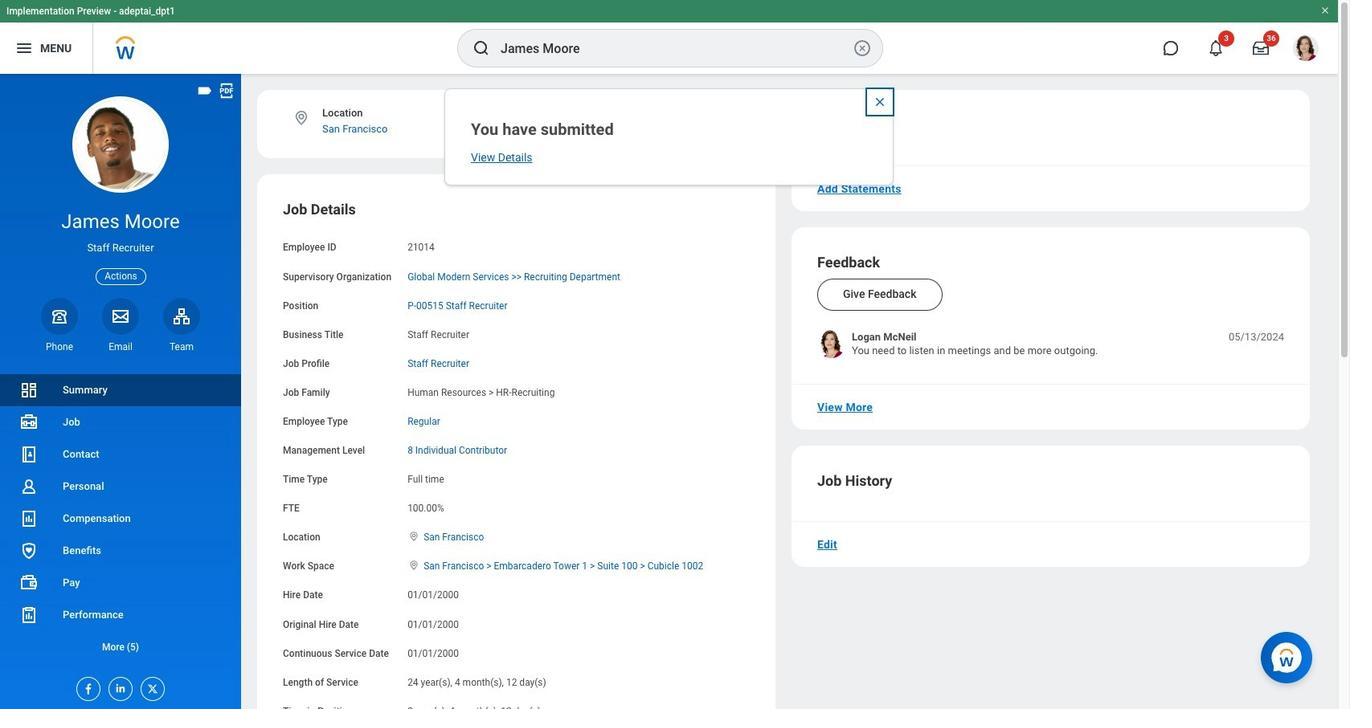 Task type: vqa. For each thing, say whether or not it's contained in the screenshot.
Resize Row...
no



Task type: describe. For each thing, give the bounding box(es) containing it.
notifications large image
[[1208, 40, 1224, 56]]

phone james moore element
[[41, 341, 78, 354]]

full time element
[[408, 471, 444, 486]]

email james moore element
[[102, 341, 139, 354]]

employee's photo (logan mcneil) image
[[818, 330, 846, 359]]

x circle image
[[853, 39, 872, 58]]

facebook image
[[77, 679, 95, 696]]

inbox large image
[[1253, 40, 1269, 56]]

view team image
[[172, 307, 191, 326]]

phone image
[[48, 307, 71, 326]]

location image
[[408, 561, 421, 572]]

mail image
[[111, 307, 130, 326]]

close environment banner image
[[1321, 6, 1331, 15]]

linkedin image
[[109, 679, 127, 695]]

profile logan mcneil image
[[1294, 35, 1319, 64]]

pay image
[[19, 574, 39, 593]]



Task type: locate. For each thing, give the bounding box(es) containing it.
list
[[0, 375, 241, 664]]

contact image
[[19, 445, 39, 465]]

justify image
[[14, 39, 34, 58]]

location image
[[293, 109, 310, 127], [408, 532, 421, 543]]

0 horizontal spatial location image
[[293, 109, 310, 127]]

close image
[[874, 96, 887, 109]]

x image
[[141, 679, 159, 696]]

job image
[[19, 413, 39, 433]]

1 vertical spatial location image
[[408, 532, 421, 543]]

Search Workday  search field
[[501, 31, 850, 66]]

benefits image
[[19, 542, 39, 561]]

group
[[283, 201, 750, 710]]

performance image
[[19, 606, 39, 625]]

personal image
[[19, 478, 39, 497]]

view printable version (pdf) image
[[218, 82, 236, 100]]

0 vertical spatial location image
[[293, 109, 310, 127]]

1 horizontal spatial location image
[[408, 532, 421, 543]]

team james moore element
[[163, 341, 200, 354]]

navigation pane region
[[0, 74, 241, 710]]

dialog
[[445, 88, 894, 186]]

banner
[[0, 0, 1339, 74]]

search image
[[472, 39, 491, 58]]

summary image
[[19, 381, 39, 400]]

tag image
[[196, 82, 214, 100]]

compensation image
[[19, 510, 39, 529]]



